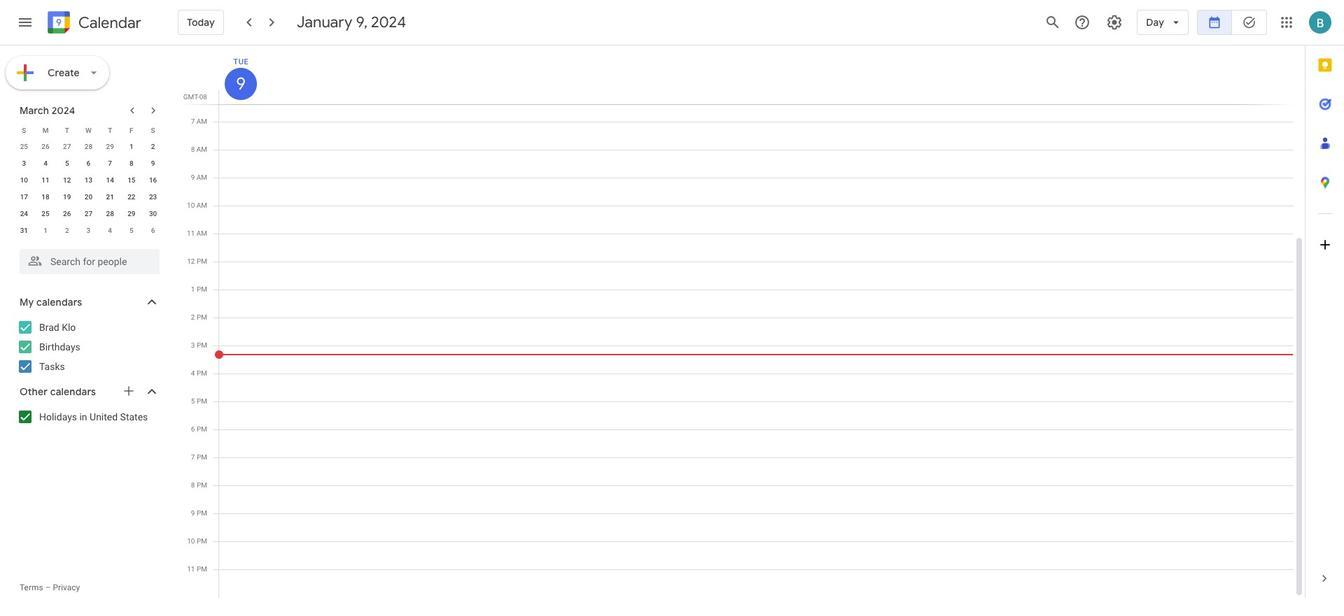 Task type: describe. For each thing, give the bounding box(es) containing it.
9 column header
[[218, 46, 1294, 104]]

other
[[20, 386, 48, 398]]

4 for 4 pm
[[191, 370, 195, 377]]

date_range
[[1208, 15, 1222, 29]]

1 horizontal spatial 1
[[130, 143, 134, 151]]

1 vertical spatial 2024
[[52, 104, 75, 117]]

9 am
[[191, 174, 207, 181]]

9 pm
[[191, 510, 207, 517]]

tuesday, january 9, today element
[[225, 68, 257, 100]]

3 for april 3 element
[[87, 227, 91, 235]]

1 t from the left
[[65, 126, 69, 134]]

2 s from the left
[[151, 126, 155, 134]]

29 element
[[123, 206, 140, 223]]

20
[[85, 193, 93, 201]]

march 2024
[[20, 104, 75, 117]]

22 element
[[123, 189, 140, 206]]

brad klo
[[39, 322, 76, 333]]

5 for april 5 element
[[130, 227, 134, 235]]

27 element
[[80, 206, 97, 223]]

9,
[[356, 13, 368, 32]]

date_range button
[[1197, 6, 1232, 39]]

08
[[199, 93, 207, 101]]

march
[[20, 104, 49, 117]]

8 for 8 pm
[[191, 482, 195, 489]]

pm for 7 pm
[[197, 454, 207, 461]]

calendars for other calendars
[[50, 386, 96, 398]]

4 pm
[[191, 370, 207, 377]]

settings menu image
[[1107, 14, 1123, 31]]

27 for february 27 element at the left of the page
[[63, 143, 71, 151]]

f
[[130, 126, 133, 134]]

tue 9
[[233, 57, 249, 95]]

1 horizontal spatial 2024
[[371, 13, 406, 32]]

privacy
[[53, 583, 80, 593]]

8 for 8 am
[[191, 146, 195, 153]]

w
[[85, 126, 92, 134]]

19 element
[[59, 189, 75, 206]]

29 for february 29 'element'
[[106, 143, 114, 151]]

february 26 element
[[37, 139, 54, 155]]

pm for 3 pm
[[197, 342, 207, 349]]

gmt-
[[183, 93, 199, 101]]

1 horizontal spatial 2
[[151, 143, 155, 151]]

10 element
[[16, 172, 32, 189]]

28 for february 28 element
[[85, 143, 93, 151]]

pm for 2 pm
[[197, 314, 207, 321]]

row containing 25
[[13, 139, 164, 155]]

9 grid
[[179, 46, 1305, 599]]

26 for '26' 'element'
[[63, 210, 71, 218]]

calendars for my calendars
[[36, 296, 82, 309]]

april 6 element
[[145, 223, 161, 239]]

Search for people text field
[[28, 249, 151, 275]]

26 element
[[59, 206, 75, 223]]

23 element
[[145, 189, 161, 206]]

january 9, 2024
[[297, 13, 406, 32]]

12 for 12 pm
[[187, 258, 195, 265]]

2 for 2 pm
[[191, 314, 195, 321]]

9 for 9
[[151, 160, 155, 167]]

7 pm
[[191, 454, 207, 461]]

january
[[297, 13, 353, 32]]

pm for 12 pm
[[197, 258, 207, 265]]

my calendars list
[[3, 317, 174, 378]]

holidays
[[39, 412, 77, 423]]

birthdays
[[39, 342, 80, 353]]

1 s from the left
[[22, 126, 26, 134]]

calendar
[[78, 13, 141, 33]]

18 element
[[37, 189, 54, 206]]

23
[[149, 193, 157, 201]]

21 element
[[102, 189, 118, 206]]

am for 8 am
[[197, 146, 207, 153]]

february 28 element
[[80, 139, 97, 155]]

2 for april 2 element
[[65, 227, 69, 235]]

0 horizontal spatial 4
[[44, 160, 48, 167]]

tue
[[233, 57, 249, 67]]

day button
[[1137, 6, 1189, 39]]

today
[[187, 16, 215, 29]]

12 element
[[59, 172, 75, 189]]

united
[[90, 412, 118, 423]]

10 am
[[187, 202, 207, 209]]

15 element
[[123, 172, 140, 189]]

march 2024 grid
[[13, 122, 164, 239]]

february 27 element
[[59, 139, 75, 155]]

other calendars
[[20, 386, 96, 398]]

13 element
[[80, 172, 97, 189]]

14 element
[[102, 172, 118, 189]]

gmt-08
[[183, 93, 207, 101]]

task_alt button
[[1232, 6, 1267, 39]]

30 element
[[145, 206, 161, 223]]

26 for the february 26 element
[[42, 143, 50, 151]]

24 element
[[16, 206, 32, 223]]

today button
[[178, 6, 224, 39]]

13
[[85, 176, 93, 184]]

17 element
[[16, 189, 32, 206]]

–
[[45, 583, 51, 593]]

7 am
[[191, 118, 207, 125]]

0 horizontal spatial 3
[[22, 160, 26, 167]]

main drawer image
[[17, 14, 34, 31]]

11 pm
[[187, 566, 207, 574]]

25 element
[[37, 206, 54, 223]]

19
[[63, 193, 71, 201]]

row containing 3
[[13, 155, 164, 172]]

11 for 11 pm
[[187, 566, 195, 574]]

22
[[128, 193, 136, 201]]

25 for february 25 element
[[20, 143, 28, 151]]

pm for 9 pm
[[197, 510, 207, 517]]

6 for april 6 element at the left top of the page
[[151, 227, 155, 235]]

pm for 10 pm
[[197, 538, 207, 546]]



Task type: locate. For each thing, give the bounding box(es) containing it.
28
[[85, 143, 93, 151], [106, 210, 114, 218]]

10 inside row
[[20, 176, 28, 184]]

1 vertical spatial 10
[[187, 202, 195, 209]]

3 inside 9 grid
[[191, 342, 195, 349]]

30
[[149, 210, 157, 218]]

calendars inside dropdown button
[[50, 386, 96, 398]]

5 pm from the top
[[197, 370, 207, 377]]

s
[[22, 126, 26, 134], [151, 126, 155, 134]]

2 row from the top
[[13, 139, 164, 155]]

row
[[13, 122, 164, 139], [13, 139, 164, 155], [13, 155, 164, 172], [13, 172, 164, 189], [13, 189, 164, 206], [13, 206, 164, 223], [13, 223, 164, 239]]

4 row from the top
[[13, 172, 164, 189]]

0 horizontal spatial 28
[[85, 143, 93, 151]]

15
[[128, 176, 136, 184]]

29 for "29" element
[[128, 210, 136, 218]]

9 down tue
[[235, 73, 245, 95]]

9 up 16 at the top of the page
[[151, 160, 155, 167]]

8 down the 7 pm
[[191, 482, 195, 489]]

t up february 29 'element'
[[108, 126, 112, 134]]

april 1 element
[[37, 223, 54, 239]]

2 am from the top
[[197, 146, 207, 153]]

None search field
[[0, 244, 174, 275]]

s right f
[[151, 126, 155, 134]]

0 vertical spatial 1
[[130, 143, 134, 151]]

am for 9 am
[[197, 174, 207, 181]]

5 down 4 pm
[[191, 398, 195, 405]]

1 vertical spatial 4
[[108, 227, 112, 235]]

pm down 9 pm
[[197, 538, 207, 546]]

4 for april 4 element at the left of the page
[[108, 227, 112, 235]]

1 vertical spatial 3
[[87, 227, 91, 235]]

2 pm
[[191, 314, 207, 321]]

10 up 17
[[20, 176, 28, 184]]

10 for 10 am
[[187, 202, 195, 209]]

1 vertical spatial 12
[[187, 258, 195, 265]]

17
[[20, 193, 28, 201]]

0 vertical spatial 29
[[106, 143, 114, 151]]

create button
[[6, 56, 109, 90]]

pm down the 7 pm
[[197, 482, 207, 489]]

3 pm from the top
[[197, 314, 207, 321]]

21
[[106, 193, 114, 201]]

12
[[63, 176, 71, 184], [187, 258, 195, 265]]

4 down 28 element
[[108, 227, 112, 235]]

calendars inside dropdown button
[[36, 296, 82, 309]]

10
[[20, 176, 28, 184], [187, 202, 195, 209], [187, 538, 195, 546]]

t
[[65, 126, 69, 134], [108, 126, 112, 134]]

10 for 10
[[20, 176, 28, 184]]

12 inside march 2024 grid
[[63, 176, 71, 184]]

0 vertical spatial 2024
[[371, 13, 406, 32]]

26
[[42, 143, 50, 151], [63, 210, 71, 218]]

am for 10 am
[[197, 202, 207, 209]]

9 inside march 2024 grid
[[151, 160, 155, 167]]

my calendars
[[20, 296, 82, 309]]

0 vertical spatial 3
[[22, 160, 26, 167]]

28 element
[[102, 206, 118, 223]]

3 up 4 pm
[[191, 342, 195, 349]]

4 inside april 4 element
[[108, 227, 112, 235]]

27
[[63, 143, 71, 151], [85, 210, 93, 218]]

0 vertical spatial calendars
[[36, 296, 82, 309]]

9 inside tue 9
[[235, 73, 245, 95]]

29
[[106, 143, 114, 151], [128, 210, 136, 218]]

1 pm
[[191, 286, 207, 293]]

2024
[[371, 13, 406, 32], [52, 104, 75, 117]]

row containing 31
[[13, 223, 164, 239]]

1 pm from the top
[[197, 258, 207, 265]]

1 horizontal spatial s
[[151, 126, 155, 134]]

t up february 27 element at the left of the page
[[65, 126, 69, 134]]

6
[[87, 160, 91, 167], [151, 227, 155, 235], [191, 426, 195, 433]]

0 vertical spatial 26
[[42, 143, 50, 151]]

day
[[1147, 16, 1165, 29]]

1 horizontal spatial 4
[[108, 227, 112, 235]]

2 vertical spatial 4
[[191, 370, 195, 377]]

2 vertical spatial 2
[[191, 314, 195, 321]]

10 up 11 pm
[[187, 538, 195, 546]]

25 left the february 26 element
[[20, 143, 28, 151]]

0 vertical spatial 4
[[44, 160, 48, 167]]

holidays in united states
[[39, 412, 148, 423]]

my
[[20, 296, 34, 309]]

27 down 20 element
[[85, 210, 93, 218]]

0 horizontal spatial 12
[[63, 176, 71, 184]]

9 pm from the top
[[197, 482, 207, 489]]

pm up the 7 pm
[[197, 426, 207, 433]]

pm for 1 pm
[[197, 286, 207, 293]]

24
[[20, 210, 28, 218]]

11 down 10 pm at the left of the page
[[187, 566, 195, 574]]

2 horizontal spatial 4
[[191, 370, 195, 377]]

5 down february 27 element at the left of the page
[[65, 160, 69, 167]]

pm down 10 pm at the left of the page
[[197, 566, 207, 574]]

6 inside 9 grid
[[191, 426, 195, 433]]

6 down february 28 element
[[87, 160, 91, 167]]

0 vertical spatial 7
[[191, 118, 195, 125]]

0 vertical spatial 27
[[63, 143, 71, 151]]

1
[[130, 143, 134, 151], [44, 227, 48, 235], [191, 286, 195, 293]]

31
[[20, 227, 28, 235]]

1 inside 9 grid
[[191, 286, 195, 293]]

calendar element
[[45, 8, 141, 39]]

pm for 8 pm
[[197, 482, 207, 489]]

0 horizontal spatial 26
[[42, 143, 50, 151]]

10 pm
[[187, 538, 207, 546]]

2 inside 9 grid
[[191, 314, 195, 321]]

11 up 18
[[42, 176, 50, 184]]

0 horizontal spatial 25
[[20, 143, 28, 151]]

row containing s
[[13, 122, 164, 139]]

pm down 3 pm
[[197, 370, 207, 377]]

8
[[191, 146, 195, 153], [130, 160, 134, 167], [191, 482, 195, 489]]

7 row from the top
[[13, 223, 164, 239]]

18
[[42, 193, 50, 201]]

0 vertical spatial 8
[[191, 146, 195, 153]]

16 element
[[145, 172, 161, 189]]

am for 7 am
[[197, 118, 207, 125]]

4 pm from the top
[[197, 342, 207, 349]]

0 horizontal spatial 5
[[65, 160, 69, 167]]

3 am from the top
[[197, 174, 207, 181]]

0 vertical spatial 25
[[20, 143, 28, 151]]

11 am
[[187, 230, 207, 237]]

pm
[[197, 258, 207, 265], [197, 286, 207, 293], [197, 314, 207, 321], [197, 342, 207, 349], [197, 370, 207, 377], [197, 398, 207, 405], [197, 426, 207, 433], [197, 454, 207, 461], [197, 482, 207, 489], [197, 510, 207, 517], [197, 538, 207, 546], [197, 566, 207, 574]]

10 for 10 pm
[[187, 538, 195, 546]]

april 5 element
[[123, 223, 140, 239]]

0 horizontal spatial 27
[[63, 143, 71, 151]]

12 pm from the top
[[197, 566, 207, 574]]

april 3 element
[[80, 223, 97, 239]]

12 inside 9 grid
[[187, 258, 195, 265]]

2
[[151, 143, 155, 151], [65, 227, 69, 235], [191, 314, 195, 321]]

pm up 1 pm
[[197, 258, 207, 265]]

7 pm from the top
[[197, 426, 207, 433]]

8 inside row
[[130, 160, 134, 167]]

2 vertical spatial 5
[[191, 398, 195, 405]]

klo
[[62, 322, 76, 333]]

1 vertical spatial 5
[[130, 227, 134, 235]]

am up the 9 am
[[197, 146, 207, 153]]

calendars up in
[[50, 386, 96, 398]]

3
[[22, 160, 26, 167], [87, 227, 91, 235], [191, 342, 195, 349]]

7 for 7
[[108, 160, 112, 167]]

1 vertical spatial 6
[[151, 227, 155, 235]]

my calendars button
[[3, 291, 174, 314]]

0 vertical spatial 11
[[42, 176, 50, 184]]

1 horizontal spatial 12
[[187, 258, 195, 265]]

6 down the 30 element
[[151, 227, 155, 235]]

1 vertical spatial calendars
[[50, 386, 96, 398]]

1 row from the top
[[13, 122, 164, 139]]

am down the 9 am
[[197, 202, 207, 209]]

0 horizontal spatial 2
[[65, 227, 69, 235]]

0 vertical spatial 12
[[63, 176, 71, 184]]

pm for 11 pm
[[197, 566, 207, 574]]

27 for 27 element
[[85, 210, 93, 218]]

29 down 22 element
[[128, 210, 136, 218]]

6 pm
[[191, 426, 207, 433]]

1 horizontal spatial 27
[[85, 210, 93, 218]]

25 down 18 'element'
[[42, 210, 50, 218]]

9 up 10 am at the left top of page
[[191, 174, 195, 181]]

pm up 4 pm
[[197, 342, 207, 349]]

tasks
[[39, 361, 65, 373]]

5
[[65, 160, 69, 167], [130, 227, 134, 235], [191, 398, 195, 405]]

pm down 8 pm
[[197, 510, 207, 517]]

1 vertical spatial 2
[[65, 227, 69, 235]]

terms link
[[20, 583, 43, 593]]

8 pm
[[191, 482, 207, 489]]

1 down 12 pm
[[191, 286, 195, 293]]

calendars up the brad klo
[[36, 296, 82, 309]]

9 for 9 pm
[[191, 510, 195, 517]]

2 up 16 at the top of the page
[[151, 143, 155, 151]]

1 down f
[[130, 143, 134, 151]]

8 up 15
[[130, 160, 134, 167]]

28 down 21 element
[[106, 210, 114, 218]]

2 pm from the top
[[197, 286, 207, 293]]

5 down "29" element
[[130, 227, 134, 235]]

26 down 19 element
[[63, 210, 71, 218]]

2 vertical spatial 11
[[187, 566, 195, 574]]

1 vertical spatial 29
[[128, 210, 136, 218]]

1 horizontal spatial t
[[108, 126, 112, 134]]

3 for 3 pm
[[191, 342, 195, 349]]

16
[[149, 176, 157, 184]]

11
[[42, 176, 50, 184], [187, 230, 195, 237], [187, 566, 195, 574]]

am for 11 am
[[197, 230, 207, 237]]

in
[[79, 412, 87, 423]]

4
[[44, 160, 48, 167], [108, 227, 112, 235], [191, 370, 195, 377]]

other calendars button
[[3, 381, 174, 403]]

2 horizontal spatial 1
[[191, 286, 195, 293]]

2 down '26' 'element'
[[65, 227, 69, 235]]

1 horizontal spatial 5
[[130, 227, 134, 235]]

1 down 25 element
[[44, 227, 48, 235]]

7 inside row
[[108, 160, 112, 167]]

1 am from the top
[[197, 118, 207, 125]]

s up february 25 element
[[22, 126, 26, 134]]

3 down february 25 element
[[22, 160, 26, 167]]

20 element
[[80, 189, 97, 206]]

april 4 element
[[102, 223, 118, 239]]

1 for "april 1" element
[[44, 227, 48, 235]]

row containing 10
[[13, 172, 164, 189]]

9 for 9 am
[[191, 174, 195, 181]]

row containing 24
[[13, 206, 164, 223]]

1 vertical spatial 25
[[42, 210, 50, 218]]

11 for 11 am
[[187, 230, 195, 237]]

11 inside row
[[42, 176, 50, 184]]

0 horizontal spatial 6
[[87, 160, 91, 167]]

6 up the 7 pm
[[191, 426, 195, 433]]

pm up 8 pm
[[197, 454, 207, 461]]

states
[[120, 412, 148, 423]]

1 vertical spatial 27
[[85, 210, 93, 218]]

4 down 3 pm
[[191, 370, 195, 377]]

1 horizontal spatial 3
[[87, 227, 91, 235]]

add other calendars image
[[122, 384, 136, 398]]

2 horizontal spatial 2
[[191, 314, 195, 321]]

12 down the 11 am
[[187, 258, 195, 265]]

29 right february 28 element
[[106, 143, 114, 151]]

0 vertical spatial 10
[[20, 176, 28, 184]]

4 inside 9 grid
[[191, 370, 195, 377]]

5 inside 9 grid
[[191, 398, 195, 405]]

1 for 1 pm
[[191, 286, 195, 293]]

april 2 element
[[59, 223, 75, 239]]

2 vertical spatial 8
[[191, 482, 195, 489]]

0 vertical spatial 2
[[151, 143, 155, 151]]

row group
[[13, 139, 164, 239]]

2 vertical spatial 1
[[191, 286, 195, 293]]

1 horizontal spatial 29
[[128, 210, 136, 218]]

0 vertical spatial 6
[[87, 160, 91, 167]]

2 t from the left
[[108, 126, 112, 134]]

privacy link
[[53, 583, 80, 593]]

1 horizontal spatial 26
[[63, 210, 71, 218]]

2 horizontal spatial 3
[[191, 342, 195, 349]]

25
[[20, 143, 28, 151], [42, 210, 50, 218]]

1 horizontal spatial 28
[[106, 210, 114, 218]]

5 am from the top
[[197, 230, 207, 237]]

7 down gmt- in the left top of the page
[[191, 118, 195, 125]]

2 up 3 pm
[[191, 314, 195, 321]]

4 down the february 26 element
[[44, 160, 48, 167]]

am down 08 in the left of the page
[[197, 118, 207, 125]]

pm for 5 pm
[[197, 398, 207, 405]]

m
[[42, 126, 49, 134]]

february 25 element
[[16, 139, 32, 155]]

28 for 28 element
[[106, 210, 114, 218]]

12 for 12
[[63, 176, 71, 184]]

2 vertical spatial 7
[[191, 454, 195, 461]]

6 pm from the top
[[197, 398, 207, 405]]

pm up 3 pm
[[197, 314, 207, 321]]

1 vertical spatial 26
[[63, 210, 71, 218]]

2 vertical spatial 10
[[187, 538, 195, 546]]

9 up 10 pm at the left of the page
[[191, 510, 195, 517]]

3 down 27 element
[[87, 227, 91, 235]]

0 vertical spatial 5
[[65, 160, 69, 167]]

am
[[197, 118, 207, 125], [197, 146, 207, 153], [197, 174, 207, 181], [197, 202, 207, 209], [197, 230, 207, 237]]

0 horizontal spatial t
[[65, 126, 69, 134]]

pm down 4 pm
[[197, 398, 207, 405]]

27 right the february 26 element
[[63, 143, 71, 151]]

2 vertical spatial 6
[[191, 426, 195, 433]]

26 down m
[[42, 143, 50, 151]]

5 for 5 pm
[[191, 398, 195, 405]]

1 horizontal spatial 25
[[42, 210, 50, 218]]

0 horizontal spatial 1
[[44, 227, 48, 235]]

row containing 17
[[13, 189, 164, 206]]

2024 right march
[[52, 104, 75, 117]]

3 row from the top
[[13, 155, 164, 172]]

4 am from the top
[[197, 202, 207, 209]]

12 pm
[[187, 258, 207, 265]]

9
[[235, 73, 245, 95], [151, 160, 155, 167], [191, 174, 195, 181], [191, 510, 195, 517]]

0 vertical spatial 28
[[85, 143, 93, 151]]

0 horizontal spatial 2024
[[52, 104, 75, 117]]

7 up 8 pm
[[191, 454, 195, 461]]

row group containing 25
[[13, 139, 164, 239]]

am down 8 am
[[197, 174, 207, 181]]

calendars
[[36, 296, 82, 309], [50, 386, 96, 398]]

february 29 element
[[102, 139, 118, 155]]

1 vertical spatial 8
[[130, 160, 134, 167]]

pm for 6 pm
[[197, 426, 207, 433]]

11 down 10 am at the left top of page
[[187, 230, 195, 237]]

7
[[191, 118, 195, 125], [108, 160, 112, 167], [191, 454, 195, 461]]

26 inside 'element'
[[63, 210, 71, 218]]

12 up 19
[[63, 176, 71, 184]]

tab list
[[1306, 46, 1344, 560]]

28 down w
[[85, 143, 93, 151]]

7 down february 29 'element'
[[108, 160, 112, 167]]

1 vertical spatial 7
[[108, 160, 112, 167]]

0 horizontal spatial 29
[[106, 143, 114, 151]]

7 for 7 pm
[[191, 454, 195, 461]]

25 for 25 element
[[42, 210, 50, 218]]

10 pm from the top
[[197, 510, 207, 517]]

6 for 6 pm
[[191, 426, 195, 433]]

7 for 7 am
[[191, 118, 195, 125]]

task_alt
[[1243, 15, 1257, 29]]

8 up the 9 am
[[191, 146, 195, 153]]

10 up the 11 am
[[187, 202, 195, 209]]

11 pm from the top
[[197, 538, 207, 546]]

0 horizontal spatial s
[[22, 126, 26, 134]]

calendar heading
[[76, 13, 141, 33]]

11 for 11
[[42, 176, 50, 184]]

2 vertical spatial 3
[[191, 342, 195, 349]]

2 horizontal spatial 6
[[191, 426, 195, 433]]

29 inside 'element'
[[106, 143, 114, 151]]

2024 right 9,
[[371, 13, 406, 32]]

11 element
[[37, 172, 54, 189]]

create
[[48, 67, 80, 79]]

8 pm from the top
[[197, 454, 207, 461]]

6 row from the top
[[13, 206, 164, 223]]

terms – privacy
[[20, 583, 80, 593]]

1 horizontal spatial 6
[[151, 227, 155, 235]]

1 vertical spatial 1
[[44, 227, 48, 235]]

5 pm
[[191, 398, 207, 405]]

8 am
[[191, 146, 207, 153]]

pm for 4 pm
[[197, 370, 207, 377]]

31 element
[[16, 223, 32, 239]]

5 row from the top
[[13, 189, 164, 206]]

terms
[[20, 583, 43, 593]]

am up 12 pm
[[197, 230, 207, 237]]

2 horizontal spatial 5
[[191, 398, 195, 405]]

8 for 8
[[130, 160, 134, 167]]

pm up 2 pm
[[197, 286, 207, 293]]

1 vertical spatial 28
[[106, 210, 114, 218]]

1 vertical spatial 11
[[187, 230, 195, 237]]

3 pm
[[191, 342, 207, 349]]

14
[[106, 176, 114, 184]]

brad
[[39, 322, 59, 333]]



Task type: vqa. For each thing, say whether or not it's contained in the screenshot.


